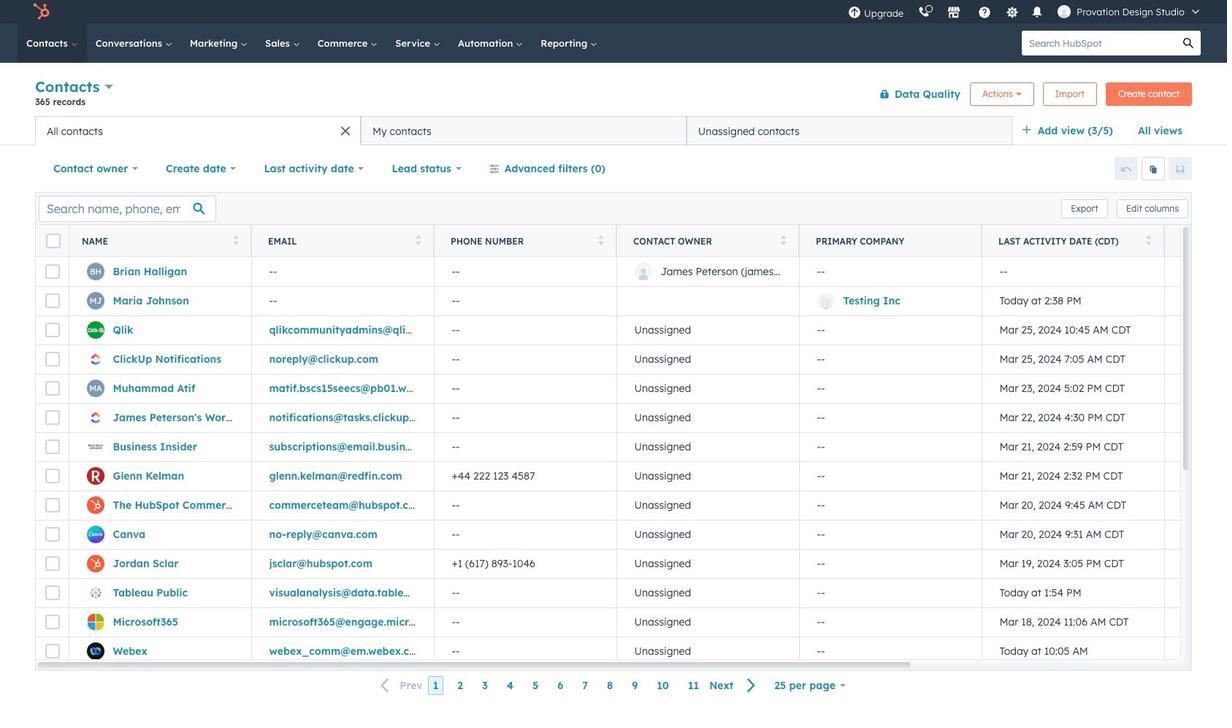 Task type: locate. For each thing, give the bounding box(es) containing it.
1 press to sort. image from the left
[[233, 235, 238, 245]]

column header
[[799, 225, 983, 257]]

0 horizontal spatial press to sort. image
[[415, 235, 421, 245]]

0 horizontal spatial press to sort. image
[[233, 235, 238, 245]]

2 press to sort. element from the left
[[415, 235, 421, 247]]

press to sort. image
[[233, 235, 238, 245], [1146, 235, 1151, 245]]

1 horizontal spatial press to sort. image
[[598, 235, 603, 245]]

press to sort. image
[[415, 235, 421, 245], [598, 235, 603, 245], [781, 235, 786, 245]]

banner
[[35, 75, 1192, 116]]

Search HubSpot search field
[[1022, 31, 1176, 56]]

press to sort. element
[[233, 235, 238, 247], [415, 235, 421, 247], [598, 235, 603, 247], [781, 235, 786, 247], [1146, 235, 1151, 247]]

4 press to sort. element from the left
[[781, 235, 786, 247]]

1 press to sort. image from the left
[[415, 235, 421, 245]]

2 press to sort. image from the left
[[1146, 235, 1151, 245]]

2 horizontal spatial press to sort. image
[[781, 235, 786, 245]]

menu
[[841, 0, 1210, 23]]

1 horizontal spatial press to sort. image
[[1146, 235, 1151, 245]]

2 press to sort. image from the left
[[598, 235, 603, 245]]



Task type: vqa. For each thing, say whether or not it's contained in the screenshot.
view inside 'button'
no



Task type: describe. For each thing, give the bounding box(es) containing it.
3 press to sort. image from the left
[[781, 235, 786, 245]]

marketplaces image
[[948, 7, 961, 20]]

james peterson image
[[1058, 5, 1071, 18]]

Search name, phone, email addresses, or company search field
[[39, 195, 216, 222]]

5 press to sort. element from the left
[[1146, 235, 1151, 247]]

1 press to sort. element from the left
[[233, 235, 238, 247]]

3 press to sort. element from the left
[[598, 235, 603, 247]]

pagination navigation
[[372, 676, 765, 696]]



